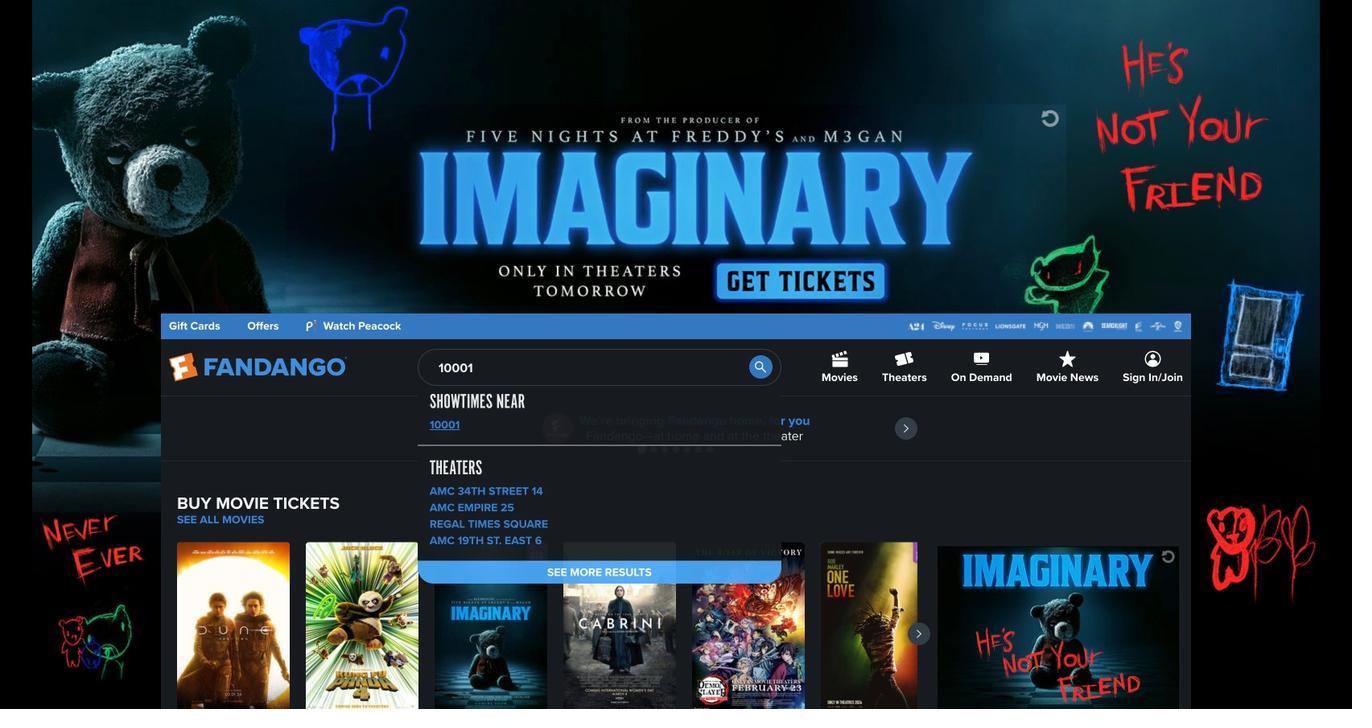 Task type: locate. For each thing, give the bounding box(es) containing it.
0 vertical spatial region
[[161, 397, 1191, 461]]

gift box white image
[[527, 543, 547, 564], [913, 543, 934, 564]]

1 horizontal spatial gift box white image
[[913, 543, 934, 564]]

2 gift box white image from the left
[[913, 543, 934, 564]]

1 vertical spatial advertisement element
[[938, 547, 1179, 710]]

demon slayer: kimetsu no yaiba - to the hashira training (2024) poster image
[[692, 543, 805, 710]]

0 horizontal spatial gift box white image
[[527, 543, 547, 564]]

gift box white image for 'bob marley: one love (2024) poster' image
[[913, 543, 934, 564]]

None search field
[[418, 349, 781, 584]]

gift box white image for imaginary (2024) poster image
[[527, 543, 547, 564]]

region
[[161, 397, 1191, 461], [177, 543, 934, 710]]

select a slide to show tab list
[[161, 444, 1191, 456]]

cabrini (2024) poster image
[[563, 543, 676, 710]]

advertisement element
[[286, 105, 1066, 306], [938, 547, 1179, 710]]

1 vertical spatial region
[[177, 543, 934, 710]]

1 gift box white image from the left
[[527, 543, 547, 564]]



Task type: describe. For each thing, give the bounding box(es) containing it.
imaginary (2024) poster image
[[435, 543, 547, 710]]

dune: part two (2024) poster image
[[177, 543, 290, 710]]

0 vertical spatial advertisement element
[[286, 105, 1066, 306]]

kung fu panda 4 (2024) poster image
[[306, 543, 419, 710]]

offer icon image
[[542, 414, 573, 444]]

Search by city, state, zip or movie text field
[[418, 349, 781, 386]]

bob marley: one love (2024) poster image
[[821, 543, 934, 710]]



Task type: vqa. For each thing, say whether or not it's contained in the screenshot.
Video Player application
no



